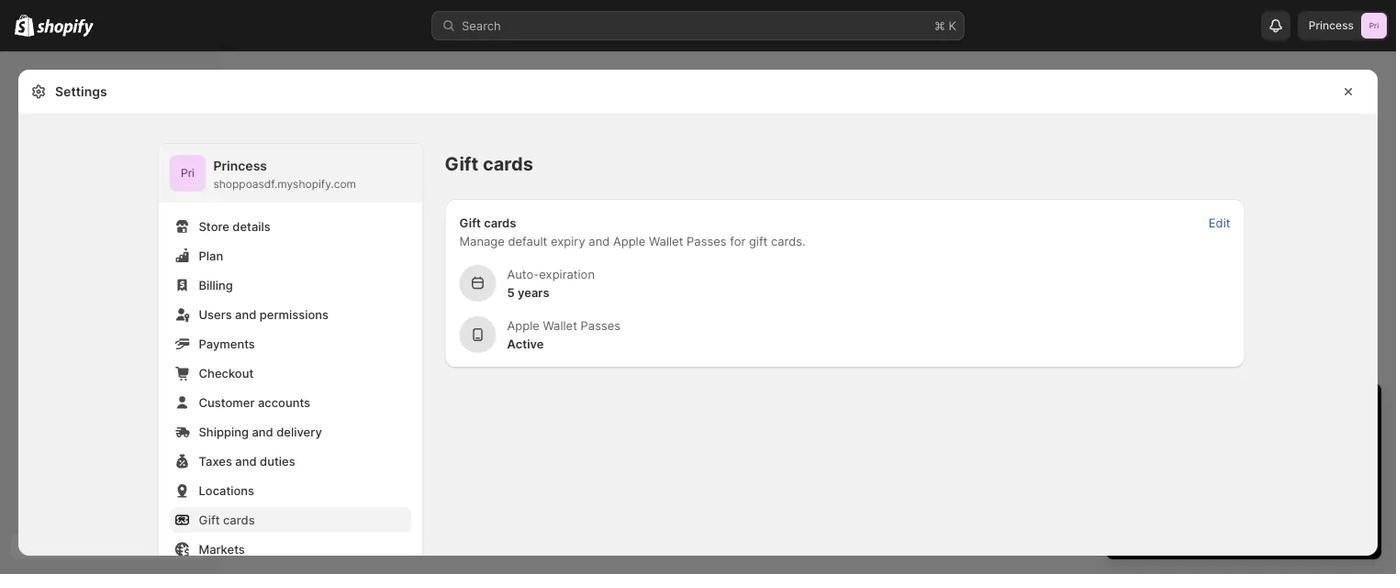 Task type: vqa. For each thing, say whether or not it's contained in the screenshot.
engine
no



Task type: locate. For each thing, give the bounding box(es) containing it.
1 vertical spatial apple
[[507, 319, 540, 333]]

locations link
[[169, 478, 412, 504]]

accounts
[[258, 396, 310, 410]]

2 vertical spatial cards
[[223, 513, 255, 528]]

edit button
[[1198, 210, 1242, 236]]

users and permissions
[[199, 308, 329, 322]]

⌘
[[935, 18, 946, 33]]

settings
[[55, 84, 107, 100]]

0 vertical spatial wallet
[[649, 234, 684, 248]]

store details
[[199, 219, 271, 234]]

payments link
[[169, 332, 412, 357]]

apple
[[613, 234, 646, 248], [507, 319, 540, 333]]

gift
[[749, 234, 768, 248]]

markets link
[[169, 537, 412, 563]]

and right taxes
[[235, 455, 257, 469]]

and for duties
[[235, 455, 257, 469]]

auto-expiration 5 years
[[507, 267, 595, 300]]

billing link
[[169, 273, 412, 298]]

apple wallet passes active
[[507, 319, 621, 351]]

apple right expiry in the left of the page
[[613, 234, 646, 248]]

settings dialog
[[18, 70, 1378, 575]]

0 horizontal spatial passes
[[581, 319, 621, 333]]

gift cards
[[445, 153, 533, 175], [460, 216, 516, 230], [199, 513, 255, 528]]

taxes and duties link
[[169, 449, 412, 475]]

0 vertical spatial gift
[[445, 153, 479, 175]]

1 horizontal spatial wallet
[[649, 234, 684, 248]]

0 vertical spatial princess
[[1309, 19, 1355, 32]]

apple up active
[[507, 319, 540, 333]]

gift cards inside gift cards link
[[199, 513, 255, 528]]

and
[[589, 234, 610, 248], [235, 308, 257, 322], [252, 425, 273, 439], [235, 455, 257, 469]]

wallet left the for
[[649, 234, 684, 248]]

store
[[199, 219, 229, 234]]

5
[[507, 286, 515, 300]]

cards.
[[771, 234, 806, 248]]

0 vertical spatial cards
[[483, 153, 533, 175]]

gift
[[445, 153, 479, 175], [460, 216, 481, 230], [199, 513, 220, 528]]

locations
[[199, 484, 254, 498]]

wallet
[[649, 234, 684, 248], [543, 319, 578, 333]]

cards down locations
[[223, 513, 255, 528]]

and down customer accounts
[[252, 425, 273, 439]]

manage
[[460, 234, 505, 248]]

2 vertical spatial gift cards
[[199, 513, 255, 528]]

cards
[[483, 153, 533, 175], [484, 216, 516, 230], [223, 513, 255, 528]]

0 horizontal spatial apple
[[507, 319, 540, 333]]

payments
[[199, 337, 255, 351]]

0 vertical spatial passes
[[687, 234, 727, 248]]

2 vertical spatial gift
[[199, 513, 220, 528]]

auto-
[[507, 267, 539, 281]]

princess left princess image
[[1309, 19, 1355, 32]]

checkout
[[199, 366, 254, 381]]

1 horizontal spatial apple
[[613, 234, 646, 248]]

wallet up active
[[543, 319, 578, 333]]

passes left the for
[[687, 234, 727, 248]]

and right expiry in the left of the page
[[589, 234, 610, 248]]

princess inside the 'princess shoppoasdf.myshopify.com'
[[214, 158, 267, 174]]

cards up default
[[483, 153, 533, 175]]

shop settings menu element
[[158, 144, 423, 575]]

princess
[[1309, 19, 1355, 32], [214, 158, 267, 174]]

princess up shoppoasdf.myshopify.com
[[214, 158, 267, 174]]

customer accounts
[[199, 396, 310, 410]]

and right users on the left of page
[[235, 308, 257, 322]]

gift cards link
[[169, 508, 412, 534]]

users
[[199, 308, 232, 322]]

0 horizontal spatial princess
[[214, 158, 267, 174]]

plan
[[199, 249, 223, 263]]

customer accounts link
[[169, 390, 412, 416]]

passes inside apple wallet passes active
[[581, 319, 621, 333]]

princess shoppoasdf.myshopify.com
[[214, 158, 356, 191]]

1 horizontal spatial princess
[[1309, 19, 1355, 32]]

cards up manage
[[484, 216, 516, 230]]

1 vertical spatial princess
[[214, 158, 267, 174]]

1 vertical spatial passes
[[581, 319, 621, 333]]

and for permissions
[[235, 308, 257, 322]]

1 vertical spatial gift cards
[[460, 216, 516, 230]]

1 vertical spatial wallet
[[543, 319, 578, 333]]

princess for princess
[[1309, 19, 1355, 32]]

passes
[[687, 234, 727, 248], [581, 319, 621, 333]]

1 horizontal spatial passes
[[687, 234, 727, 248]]

dialog
[[1386, 70, 1397, 557]]

0 horizontal spatial wallet
[[543, 319, 578, 333]]

details
[[233, 219, 271, 234]]

duties
[[260, 455, 295, 469]]

expiry
[[551, 234, 586, 248]]

passes down expiration
[[581, 319, 621, 333]]



Task type: describe. For each thing, give the bounding box(es) containing it.
princess image
[[1362, 13, 1388, 39]]

store details link
[[169, 214, 412, 240]]

princess image
[[169, 155, 206, 192]]

years
[[518, 286, 550, 300]]

gift inside shop settings menu element
[[199, 513, 220, 528]]

1 day left in your trial element
[[1107, 432, 1382, 560]]

expiration
[[539, 267, 595, 281]]

customer
[[199, 396, 255, 410]]

markets
[[199, 543, 245, 557]]

search
[[462, 18, 501, 33]]

permissions
[[260, 308, 329, 322]]

manage default expiry and apple wallet passes for gift cards.
[[460, 234, 806, 248]]

active
[[507, 337, 544, 351]]

wallet inside apple wallet passes active
[[543, 319, 578, 333]]

0 vertical spatial gift cards
[[445, 153, 533, 175]]

⌘ k
[[935, 18, 957, 33]]

shipping and delivery link
[[169, 420, 412, 445]]

princess for princess shoppoasdf.myshopify.com
[[214, 158, 267, 174]]

cards inside shop settings menu element
[[223, 513, 255, 528]]

default
[[508, 234, 548, 248]]

delivery
[[277, 425, 322, 439]]

taxes and duties
[[199, 455, 295, 469]]

users and permissions link
[[169, 302, 412, 328]]

shopify image
[[37, 19, 94, 37]]

shopify image
[[15, 14, 34, 37]]

taxes
[[199, 455, 232, 469]]

plan link
[[169, 243, 412, 269]]

shoppoasdf.myshopify.com
[[214, 178, 356, 191]]

apple inside apple wallet passes active
[[507, 319, 540, 333]]

billing
[[199, 278, 233, 292]]

and for delivery
[[252, 425, 273, 439]]

for
[[730, 234, 746, 248]]

shipping and delivery
[[199, 425, 322, 439]]

edit
[[1209, 216, 1231, 230]]

checkout link
[[169, 361, 412, 387]]

k
[[949, 18, 957, 33]]

pri button
[[169, 155, 206, 192]]

1 vertical spatial cards
[[484, 216, 516, 230]]

0 vertical spatial apple
[[613, 234, 646, 248]]

1 vertical spatial gift
[[460, 216, 481, 230]]

shipping
[[199, 425, 249, 439]]



